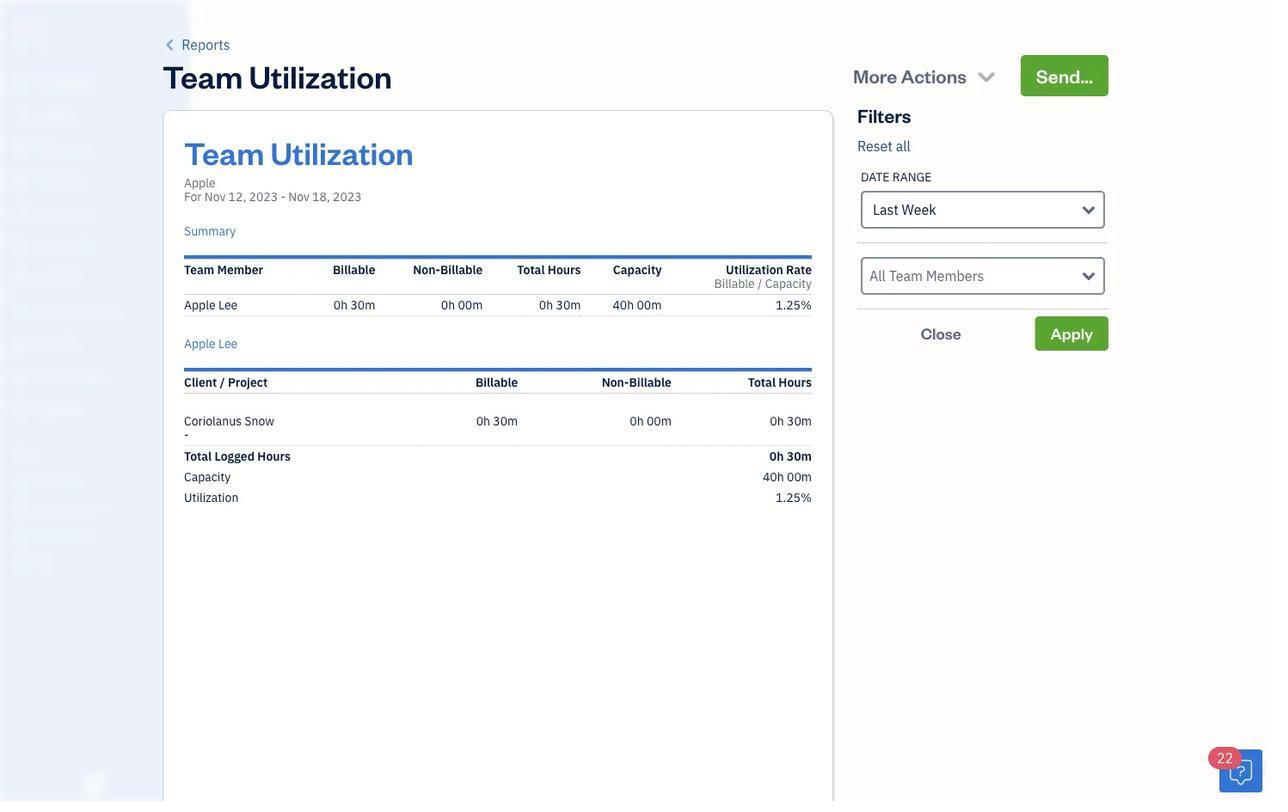 Task type: locate. For each thing, give the bounding box(es) containing it.
non-billable for client / project
[[602, 375, 672, 391]]

team down the 'reports'
[[163, 55, 243, 96]]

team utilization apple for nov 12, 2023 - nov 18, 2023
[[184, 132, 414, 205]]

00m
[[458, 297, 483, 313], [637, 297, 662, 313], [647, 413, 672, 429], [787, 469, 812, 485]]

0h 00m
[[441, 297, 483, 313], [630, 413, 672, 429]]

22
[[1217, 750, 1234, 768]]

0 vertical spatial -
[[281, 189, 286, 205]]

1 vertical spatial apple lee
[[184, 336, 238, 352]]

- inside team utilization apple for nov 12, 2023 - nov 18, 2023
[[281, 189, 286, 205]]

/
[[758, 276, 763, 292], [220, 375, 225, 391]]

apple up client on the left
[[184, 336, 216, 352]]

30m
[[351, 297, 376, 313], [556, 297, 581, 313], [493, 413, 518, 429], [787, 413, 812, 429], [787, 449, 812, 465]]

- left the 18, at the top
[[281, 189, 286, 205]]

send… button
[[1021, 55, 1109, 96]]

more actions button
[[838, 55, 1014, 96]]

2 vertical spatial team
[[184, 262, 214, 278]]

team members image
[[13, 473, 184, 487]]

0 horizontal spatial non-billable
[[413, 262, 483, 278]]

nov right for
[[205, 189, 226, 205]]

apple lee
[[184, 297, 238, 313], [184, 336, 238, 352]]

2023
[[249, 189, 278, 205], [333, 189, 362, 205]]

reset all button
[[858, 136, 911, 157]]

close button
[[858, 317, 1025, 351]]

apple inside team utilization apple for nov 12, 2023 - nov 18, 2023
[[184, 175, 216, 191]]

0 vertical spatial non-
[[413, 262, 440, 278]]

lee up client / project
[[219, 336, 238, 352]]

apple lee down team member
[[184, 297, 238, 313]]

main element
[[0, 0, 232, 802]]

1 vertical spatial hours
[[779, 375, 812, 391]]

billable
[[333, 262, 376, 278], [440, 262, 483, 278], [715, 276, 755, 292], [476, 375, 518, 391], [629, 375, 672, 391]]

0 vertical spatial /
[[758, 276, 763, 292]]

1 horizontal spatial 2023
[[333, 189, 362, 205]]

non- for team member
[[413, 262, 440, 278]]

- down client on the left
[[184, 427, 189, 443]]

nov
[[205, 189, 226, 205], [288, 189, 310, 205]]

/ left rate at the right of the page
[[758, 276, 763, 292]]

team down summary at the left of page
[[184, 262, 214, 278]]

0 vertical spatial total hours
[[517, 262, 581, 278]]

report image
[[11, 402, 32, 419]]

total hours
[[517, 262, 581, 278], [748, 375, 812, 391]]

apple lee up client on the left
[[184, 336, 238, 352]]

capacity
[[613, 262, 662, 278], [765, 276, 812, 292], [184, 469, 231, 485]]

apple up owner on the top left of the page
[[14, 15, 51, 33]]

chart image
[[11, 369, 32, 386]]

0h 00m for lee
[[441, 297, 483, 313]]

apply
[[1051, 323, 1093, 344]]

0 vertical spatial apple lee
[[184, 297, 238, 313]]

coriolanus snow -
[[184, 413, 274, 443]]

chevronleft image
[[163, 34, 178, 55]]

0 vertical spatial team
[[163, 55, 243, 96]]

/ right client on the left
[[220, 375, 225, 391]]

1 vertical spatial non-billable
[[602, 375, 672, 391]]

1 horizontal spatial total hours
[[748, 375, 812, 391]]

0 horizontal spatial nov
[[205, 189, 226, 205]]

payment image
[[11, 206, 32, 223]]

1.25
[[776, 297, 801, 313], [776, 490, 801, 506]]

invoice image
[[11, 173, 32, 190]]

reports button
[[163, 34, 230, 55]]

40h 00m
[[613, 297, 662, 313], [763, 469, 812, 485]]

0 horizontal spatial 2023
[[249, 189, 278, 205]]

All Team Members search field
[[870, 266, 1083, 286]]

2 2023 from the left
[[333, 189, 362, 205]]

last
[[873, 201, 899, 219]]

rate
[[786, 262, 812, 278]]

0h 00m for snow
[[630, 413, 672, 429]]

items and services image
[[13, 501, 184, 514]]

hours for client / project
[[779, 375, 812, 391]]

client
[[184, 375, 217, 391]]

2 horizontal spatial total
[[748, 375, 776, 391]]

0 horizontal spatial total
[[184, 449, 212, 465]]

1 vertical spatial 0h 00m
[[630, 413, 672, 429]]

nov left the 18, at the top
[[288, 189, 310, 205]]

timer image
[[11, 304, 32, 321]]

lee
[[219, 297, 238, 313], [219, 336, 238, 352]]

0 vertical spatial lee
[[219, 297, 238, 313]]

0 horizontal spatial -
[[184, 427, 189, 443]]

1 horizontal spatial -
[[281, 189, 286, 205]]

0 horizontal spatial capacity
[[184, 469, 231, 485]]

coriolanus
[[184, 413, 242, 429]]

1 vertical spatial lee
[[219, 336, 238, 352]]

2 nov from the left
[[288, 189, 310, 205]]

filters
[[858, 103, 912, 127]]

for
[[184, 189, 202, 205]]

apple
[[14, 15, 51, 33], [184, 175, 216, 191], [184, 297, 216, 313], [184, 336, 216, 352]]

non-
[[413, 262, 440, 278], [602, 375, 629, 391]]

last week
[[873, 201, 937, 219]]

bank connections image
[[13, 528, 184, 542]]

40h
[[613, 297, 634, 313], [763, 469, 784, 485]]

reset
[[858, 137, 893, 155]]

total for client / project
[[748, 375, 776, 391]]

1 horizontal spatial non-billable
[[602, 375, 672, 391]]

-
[[281, 189, 286, 205], [184, 427, 189, 443]]

resource center badge image
[[1220, 750, 1263, 793]]

1 horizontal spatial 0h 00m
[[630, 413, 672, 429]]

1 vertical spatial total hours
[[748, 375, 812, 391]]

0 horizontal spatial total hours
[[517, 262, 581, 278]]

2 vertical spatial hours
[[258, 449, 291, 465]]

0 horizontal spatial 0h 00m
[[441, 297, 483, 313]]

apple left 12,
[[184, 175, 216, 191]]

1 horizontal spatial non-
[[602, 375, 629, 391]]

1 vertical spatial -
[[184, 427, 189, 443]]

week
[[902, 201, 937, 219]]

range
[[893, 169, 932, 185]]

apply button
[[1035, 317, 1109, 351]]

1 horizontal spatial nov
[[288, 189, 310, 205]]

summary
[[184, 223, 236, 239]]

0 vertical spatial hours
[[548, 262, 581, 278]]

0 vertical spatial 1.25
[[776, 297, 801, 313]]

1 vertical spatial %
[[801, 490, 812, 506]]

team
[[163, 55, 243, 96], [184, 132, 264, 172], [184, 262, 214, 278]]

0 vertical spatial 0h 00m
[[441, 297, 483, 313]]

0 vertical spatial total
[[517, 262, 545, 278]]

more
[[853, 63, 898, 88]]

0h
[[334, 297, 348, 313], [441, 297, 455, 313], [539, 297, 553, 313], [476, 413, 490, 429], [630, 413, 644, 429], [770, 413, 784, 429], [770, 449, 784, 465]]

1.25 %
[[776, 297, 812, 313], [776, 490, 812, 506]]

2 horizontal spatial capacity
[[765, 276, 812, 292]]

team for team utilization apple for nov 12, 2023 - nov 18, 2023
[[184, 132, 264, 172]]

12,
[[228, 189, 246, 205]]

0 horizontal spatial non-
[[413, 262, 440, 278]]

- inside coriolanus snow -
[[184, 427, 189, 443]]

team inside team utilization apple for nov 12, 2023 - nov 18, 2023
[[184, 132, 264, 172]]

total hours for team member
[[517, 262, 581, 278]]

1 horizontal spatial 40h 00m
[[763, 469, 812, 485]]

date range element
[[858, 157, 1109, 243]]

capacity inside utilization rate billable / capacity
[[765, 276, 812, 292]]

utilization
[[249, 55, 392, 96], [271, 132, 414, 172], [726, 262, 784, 278], [184, 490, 239, 506]]

date
[[861, 169, 890, 185]]

reports
[[182, 36, 230, 54]]

1 vertical spatial non-
[[602, 375, 629, 391]]

1 vertical spatial 40h
[[763, 469, 784, 485]]

1 horizontal spatial hours
[[548, 262, 581, 278]]

utilization rate billable / capacity
[[715, 262, 812, 292]]

0h 30m
[[334, 297, 376, 313], [539, 297, 581, 313], [476, 413, 518, 429], [770, 413, 812, 429], [770, 449, 812, 465]]

close
[[921, 323, 962, 344]]

1 vertical spatial /
[[220, 375, 225, 391]]

total
[[517, 262, 545, 278], [748, 375, 776, 391], [184, 449, 212, 465]]

2023 right 12,
[[249, 189, 278, 205]]

2023 right the 18, at the top
[[333, 189, 362, 205]]

hours
[[548, 262, 581, 278], [779, 375, 812, 391], [258, 449, 291, 465]]

2 vertical spatial total
[[184, 449, 212, 465]]

18,
[[312, 189, 330, 205]]

all
[[896, 137, 911, 155]]

0 horizontal spatial 40h 00m
[[613, 297, 662, 313]]

1 vertical spatial team
[[184, 132, 264, 172]]

0 vertical spatial non-billable
[[413, 262, 483, 278]]

lee down team member
[[219, 297, 238, 313]]

2 horizontal spatial hours
[[779, 375, 812, 391]]

non-billable
[[413, 262, 483, 278], [602, 375, 672, 391]]

1 horizontal spatial total
[[517, 262, 545, 278]]

team up 12,
[[184, 132, 264, 172]]

0 vertical spatial 1.25 %
[[776, 297, 812, 313]]

0 vertical spatial 40h
[[613, 297, 634, 313]]

1 horizontal spatial /
[[758, 276, 763, 292]]

1 2023 from the left
[[249, 189, 278, 205]]

%
[[801, 297, 812, 313], [801, 490, 812, 506]]

1 vertical spatial total
[[748, 375, 776, 391]]



Task type: describe. For each thing, give the bounding box(es) containing it.
estimate image
[[11, 140, 32, 157]]

reset all
[[858, 137, 911, 155]]

1 horizontal spatial capacity
[[613, 262, 662, 278]]

total for team member
[[517, 262, 545, 278]]

snow
[[245, 413, 274, 429]]

settings image
[[13, 556, 184, 570]]

actions
[[901, 63, 967, 88]]

2 apple lee from the top
[[184, 336, 238, 352]]

22 button
[[1209, 748, 1263, 793]]

send…
[[1037, 63, 1093, 88]]

chevrondown image
[[975, 64, 999, 88]]

1 horizontal spatial 40h
[[763, 469, 784, 485]]

client / project
[[184, 375, 268, 391]]

billable inside utilization rate billable / capacity
[[715, 276, 755, 292]]

team for team member
[[184, 262, 214, 278]]

1 vertical spatial 1.25 %
[[776, 490, 812, 506]]

utilization inside team utilization apple for nov 12, 2023 - nov 18, 2023
[[271, 132, 414, 172]]

project
[[228, 375, 268, 391]]

Date Range field
[[861, 191, 1106, 229]]

more actions
[[853, 63, 967, 88]]

project image
[[11, 271, 32, 288]]

1 vertical spatial 40h 00m
[[763, 469, 812, 485]]

apple inside main element
[[14, 15, 51, 33]]

0 vertical spatial 40h 00m
[[613, 297, 662, 313]]

non- for client / project
[[602, 375, 629, 391]]

0 vertical spatial %
[[801, 297, 812, 313]]

date range
[[861, 169, 932, 185]]

total hours for client / project
[[748, 375, 812, 391]]

0 horizontal spatial /
[[220, 375, 225, 391]]

expense image
[[11, 238, 32, 256]]

1 apple lee from the top
[[184, 297, 238, 313]]

apple down team member
[[184, 297, 216, 313]]

non-billable for team member
[[413, 262, 483, 278]]

0 horizontal spatial 40h
[[613, 297, 634, 313]]

team for team utilization
[[163, 55, 243, 96]]

logged
[[215, 449, 255, 465]]

1 nov from the left
[[205, 189, 226, 205]]

total logged hours
[[184, 449, 291, 465]]

hours for team member
[[548, 262, 581, 278]]

member
[[217, 262, 263, 278]]

apple owner
[[14, 15, 51, 48]]

1 lee from the top
[[219, 297, 238, 313]]

apps image
[[13, 446, 184, 459]]

0 horizontal spatial hours
[[258, 449, 291, 465]]

client image
[[11, 108, 32, 125]]

utilization inside utilization rate billable / capacity
[[726, 262, 784, 278]]

owner
[[14, 34, 45, 48]]

/ inside utilization rate billable / capacity
[[758, 276, 763, 292]]

1 vertical spatial 1.25
[[776, 490, 801, 506]]

dashboard image
[[11, 75, 32, 92]]

freshbooks image
[[81, 774, 108, 795]]

2 lee from the top
[[219, 336, 238, 352]]

money image
[[11, 336, 32, 354]]

team member
[[184, 262, 263, 278]]

team utilization
[[163, 55, 392, 96]]



Task type: vqa. For each thing, say whether or not it's contained in the screenshot.
NON- associated with Team Member
yes



